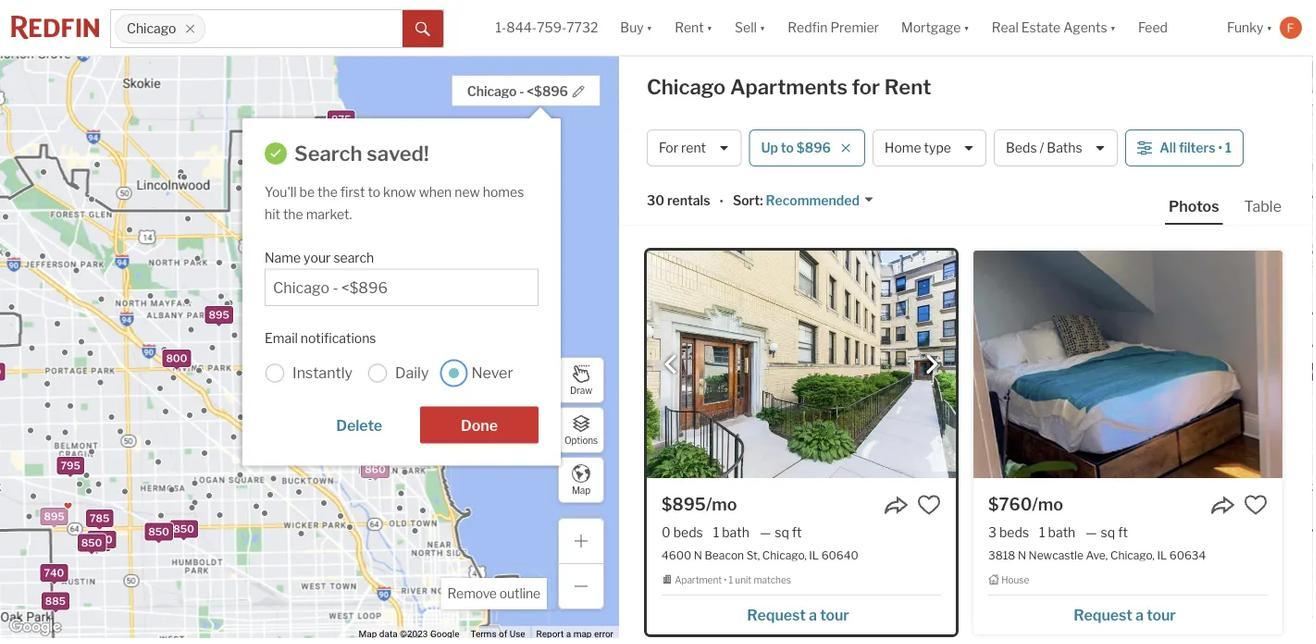 Task type: vqa. For each thing, say whether or not it's contained in the screenshot.
800 to the top
yes



Task type: locate. For each thing, give the bounding box(es) containing it.
4600 n beacon st, chicago, il 60640
[[662, 549, 859, 562]]

2 horizontal spatial •
[[1218, 140, 1223, 156]]

to
[[781, 140, 794, 156], [368, 184, 380, 200]]

beds
[[1006, 140, 1037, 156]]

1 bath
[[713, 525, 749, 540], [1039, 525, 1076, 540]]

0 horizontal spatial chicago
[[127, 21, 176, 36]]

0 horizontal spatial the
[[283, 207, 303, 223]]

1 ▾ from the left
[[647, 20, 653, 36]]

beds right 0
[[673, 525, 703, 540]]

1 horizontal spatial — sq ft
[[1086, 525, 1128, 540]]

map region
[[0, 0, 688, 639]]

1 horizontal spatial to
[[781, 140, 794, 156]]

daily
[[395, 364, 429, 382]]

2 ft from the left
[[1118, 525, 1128, 540]]

tour down 60640
[[820, 606, 849, 624]]

chicago left remove chicago image
[[127, 21, 176, 36]]

0 horizontal spatial sq
[[775, 525, 789, 540]]

2 il from the left
[[1157, 549, 1167, 562]]

2 /mo from the left
[[1032, 494, 1063, 515]]

request a tour down 3818 n newcastle ave, chicago, il 60634
[[1074, 606, 1176, 624]]

1 horizontal spatial ft
[[1118, 525, 1128, 540]]

market.
[[306, 207, 352, 223]]

next button image
[[923, 356, 941, 374]]

tour down 60634
[[1147, 606, 1176, 624]]

real estate agents ▾
[[992, 20, 1116, 36]]

60634
[[1169, 549, 1206, 562]]

beacon
[[705, 549, 744, 562]]

rent ▾ button
[[664, 0, 724, 56]]

a down 4600 n beacon st, chicago, il 60640
[[809, 606, 817, 624]]

▾ right mortgage
[[964, 20, 970, 36]]

0 vertical spatial rent
[[675, 20, 704, 36]]

n right 3818
[[1018, 549, 1026, 562]]

▾ right buy
[[647, 20, 653, 36]]

rent right buy ▾
[[675, 20, 704, 36]]

0 horizontal spatial /mo
[[706, 494, 737, 515]]

/mo up beacon
[[706, 494, 737, 515]]

search saved! dialog
[[242, 107, 561, 466]]

1 bath up beacon
[[713, 525, 749, 540]]

request a tour button for $760 /mo
[[988, 599, 1268, 627]]

0 horizontal spatial request
[[747, 606, 806, 624]]

photo of 4600 n beacon st, chicago, il 60640 image
[[647, 251, 956, 478]]

done
[[461, 417, 498, 435]]

request down 3818 n newcastle ave, chicago, il 60634
[[1074, 606, 1133, 624]]

1 vertical spatial •
[[720, 194, 724, 210]]

2 a from the left
[[1136, 606, 1144, 624]]

875 up search at top left
[[331, 113, 351, 125]]

1-
[[495, 20, 506, 36]]

0 horizontal spatial —
[[760, 525, 771, 540]]

1 a from the left
[[809, 606, 817, 624]]

1 horizontal spatial sq
[[1101, 525, 1115, 540]]

— up 4600 n beacon st, chicago, il 60640
[[760, 525, 771, 540]]

885
[[45, 596, 66, 608]]

6 ▾ from the left
[[1266, 20, 1272, 36]]

1 horizontal spatial chicago,
[[1110, 549, 1155, 562]]

units
[[371, 304, 397, 316]]

tour
[[820, 606, 849, 624], [1147, 606, 1176, 624]]

n right 4600
[[694, 549, 702, 562]]

sell ▾
[[735, 20, 766, 36]]

1 horizontal spatial beds
[[999, 525, 1029, 540]]

estate
[[1021, 20, 1061, 36]]

1 horizontal spatial •
[[724, 575, 727, 586]]

— sq ft up 4600 n beacon st, chicago, il 60640
[[760, 525, 802, 540]]

1-844-759-7732 link
[[495, 20, 598, 36]]

1 horizontal spatial a
[[1136, 606, 1144, 624]]

1 horizontal spatial n
[[1018, 549, 1026, 562]]

• inside button
[[1218, 140, 1223, 156]]

request a tour down matches
[[747, 606, 849, 624]]

1 horizontal spatial request a tour button
[[988, 599, 1268, 627]]

2 ▾ from the left
[[707, 20, 713, 36]]

sq up 4600 n beacon st, chicago, il 60640
[[775, 525, 789, 540]]

email notifications
[[265, 330, 376, 346]]

▾ left sell
[[707, 20, 713, 36]]

— for $895 /mo
[[760, 525, 771, 540]]

rent right for on the top right of the page
[[884, 74, 931, 99]]

a for $895 /mo
[[809, 606, 817, 624]]

2 chicago, from the left
[[1110, 549, 1155, 562]]

chicago - <$896 button
[[451, 75, 601, 106]]

0 vertical spatial the
[[317, 184, 338, 200]]

2 n from the left
[[1018, 549, 1026, 562]]

1 horizontal spatial tour
[[1147, 606, 1176, 624]]

sq for $895 /mo
[[775, 525, 789, 540]]

funky ▾
[[1227, 20, 1272, 36]]

sq
[[775, 525, 789, 540], [1101, 525, 1115, 540]]

newcastle
[[1029, 549, 1084, 562]]

1 horizontal spatial 795
[[325, 158, 345, 170]]

0 horizontal spatial il
[[809, 549, 819, 562]]

0 horizontal spatial favorite button checkbox
[[917, 493, 941, 517]]

1 vertical spatial to
[[368, 184, 380, 200]]

ft up 4600 n beacon st, chicago, il 60640
[[792, 525, 802, 540]]

0 vertical spatial to
[[781, 140, 794, 156]]

1 horizontal spatial the
[[317, 184, 338, 200]]

request for $760 /mo
[[1074, 606, 1133, 624]]

1 favorite button image from the left
[[917, 493, 941, 517]]

850
[[173, 523, 194, 535], [148, 526, 169, 538], [91, 534, 112, 546], [81, 537, 102, 549]]

1 bath from the left
[[722, 525, 749, 540]]

photos
[[1169, 197, 1219, 215]]

0 horizontal spatial bath
[[722, 525, 749, 540]]

request for $895 /mo
[[747, 606, 806, 624]]

request a tour button down 3818 n newcastle ave, chicago, il 60634
[[988, 599, 1268, 627]]

2 favorite button checkbox from the left
[[1244, 493, 1268, 517]]

• left unit
[[724, 575, 727, 586]]

chicago, right the ave,
[[1110, 549, 1155, 562]]

1 vertical spatial 795
[[356, 201, 376, 213]]

chicago down rent ▾ dropdown button
[[647, 74, 726, 99]]

ft for $760 /mo
[[1118, 525, 1128, 540]]

chicago
[[127, 21, 176, 36], [647, 74, 726, 99], [467, 84, 517, 99]]

1 beds from the left
[[673, 525, 703, 540]]

bath up beacon
[[722, 525, 749, 540]]

• right filters
[[1218, 140, 1223, 156]]

0 horizontal spatial to
[[368, 184, 380, 200]]

favorite button image for $895 /mo
[[917, 493, 941, 517]]

1 vertical spatial 800
[[91, 534, 112, 546]]

ft up 3818 n newcastle ave, chicago, il 60634
[[1118, 525, 1128, 540]]

0 horizontal spatial 795
[[60, 460, 80, 472]]

2 request a tour button from the left
[[988, 599, 1268, 627]]

0 horizontal spatial •
[[720, 194, 724, 210]]

draw
[[570, 385, 592, 396]]

request a tour button down matches
[[662, 599, 941, 627]]

all filters • 1 button
[[1126, 130, 1244, 167]]

▾ for mortgage ▾
[[964, 20, 970, 36]]

▾ left user photo
[[1266, 20, 1272, 36]]

1 horizontal spatial il
[[1157, 549, 1167, 562]]

hit
[[265, 207, 280, 223]]

5 ▾ from the left
[[1110, 20, 1116, 36]]

1 horizontal spatial favorite button checkbox
[[1244, 493, 1268, 517]]

1 horizontal spatial favorite button image
[[1244, 493, 1268, 517]]

2 favorite button image from the left
[[1244, 493, 1268, 517]]

/
[[1040, 140, 1044, 156]]

1 bath for $760 /mo
[[1039, 525, 1076, 540]]

google image
[[5, 615, 66, 639]]

funky
[[1227, 20, 1264, 36]]

up to $896
[[761, 140, 831, 156]]

to right first
[[368, 184, 380, 200]]

2 request a tour from the left
[[1074, 606, 1176, 624]]

1 inside button
[[1225, 140, 1232, 156]]

None search field
[[206, 10, 402, 47]]

1 — sq ft from the left
[[760, 525, 802, 540]]

0 horizontal spatial chicago,
[[762, 549, 807, 562]]

1 ft from the left
[[792, 525, 802, 540]]

table button
[[1241, 196, 1285, 223]]

2 request from the left
[[1074, 606, 1133, 624]]

chicago, for $760 /mo
[[1110, 549, 1155, 562]]

2 horizontal spatial 795
[[356, 201, 376, 213]]

0 horizontal spatial ft
[[792, 525, 802, 540]]

1 request a tour from the left
[[747, 606, 849, 624]]

real estate agents ▾ link
[[992, 0, 1116, 56]]

chicago for chicago - <$896
[[467, 84, 517, 99]]

▾ right sell
[[760, 20, 766, 36]]

1 favorite button checkbox from the left
[[917, 493, 941, 517]]

1 sq from the left
[[775, 525, 789, 540]]

name your search. required field. element
[[265, 241, 529, 269]]

— up the ave,
[[1086, 525, 1097, 540]]

feed
[[1138, 20, 1168, 36]]

the right be
[[317, 184, 338, 200]]

0 horizontal spatial tour
[[820, 606, 849, 624]]

ave,
[[1086, 549, 1108, 562]]

home type
[[885, 140, 951, 156]]

0 horizontal spatial request a tour button
[[662, 599, 941, 627]]

a for $760 /mo
[[1136, 606, 1144, 624]]

— sq ft for $760 /mo
[[1086, 525, 1128, 540]]

photo of 3818 n newcastle ave, chicago, il 60634 image
[[974, 251, 1283, 478]]

$895 /mo
[[662, 494, 737, 515]]

0 horizontal spatial beds
[[673, 525, 703, 540]]

• inside 30 rentals •
[[720, 194, 724, 210]]

1 /mo from the left
[[706, 494, 737, 515]]

0 horizontal spatial request a tour
[[747, 606, 849, 624]]

▾
[[647, 20, 653, 36], [707, 20, 713, 36], [760, 20, 766, 36], [964, 20, 970, 36], [1110, 20, 1116, 36], [1266, 20, 1272, 36]]

1 chicago, from the left
[[762, 549, 807, 562]]

/mo up newcastle
[[1032, 494, 1063, 515]]

n
[[694, 549, 702, 562], [1018, 549, 1026, 562]]

3 ▾ from the left
[[760, 20, 766, 36]]

a down 3818 n newcastle ave, chicago, il 60634
[[1136, 606, 1144, 624]]

1 n from the left
[[694, 549, 702, 562]]

map
[[572, 485, 591, 496]]

0 horizontal spatial 1 bath
[[713, 525, 749, 540]]

delete
[[336, 417, 382, 435]]

2 beds from the left
[[999, 525, 1029, 540]]

to inside the you'll be the first to know when new homes hit the market.
[[368, 184, 380, 200]]

0 vertical spatial •
[[1218, 140, 1223, 156]]

il left 60640
[[809, 549, 819, 562]]

▾ right agents
[[1110, 20, 1116, 36]]

favorite button checkbox for $895 /mo
[[917, 493, 941, 517]]

up
[[761, 140, 778, 156]]

remove chicago image
[[184, 23, 196, 34]]

— sq ft up 3818 n newcastle ave, chicago, il 60634
[[1086, 525, 1128, 540]]

/mo
[[706, 494, 737, 515], [1032, 494, 1063, 515]]

• left sort
[[720, 194, 724, 210]]

1 1 bath from the left
[[713, 525, 749, 540]]

1 request from the left
[[747, 606, 806, 624]]

2 — from the left
[[1086, 525, 1097, 540]]

2
[[363, 304, 369, 316]]

0 horizontal spatial — sq ft
[[760, 525, 802, 540]]

1 vertical spatial the
[[283, 207, 303, 223]]

bath up newcastle
[[1048, 525, 1076, 540]]

2 1 bath from the left
[[1039, 525, 1076, 540]]

sort
[[733, 193, 760, 209]]

request down matches
[[747, 606, 806, 624]]

1 horizontal spatial —
[[1086, 525, 1097, 540]]

rent
[[675, 20, 704, 36], [884, 74, 931, 99]]

—
[[760, 525, 771, 540], [1086, 525, 1097, 540]]

2 bath from the left
[[1048, 525, 1076, 540]]

1 il from the left
[[809, 549, 819, 562]]

chicago, up matches
[[762, 549, 807, 562]]

il left 60634
[[1157, 549, 1167, 562]]

2 vertical spatial 795
[[60, 460, 80, 472]]

1 bath up newcastle
[[1039, 525, 1076, 540]]

1 horizontal spatial 800
[[166, 352, 187, 364]]

chicago for chicago
[[127, 21, 176, 36]]

-
[[519, 84, 524, 99]]

beds right 3
[[999, 525, 1029, 540]]

to right up
[[781, 140, 794, 156]]

1 horizontal spatial /mo
[[1032, 494, 1063, 515]]

1 right filters
[[1225, 140, 1232, 156]]

• for all filters • 1
[[1218, 140, 1223, 156]]

2 tour from the left
[[1147, 606, 1176, 624]]

2 sq from the left
[[1101, 525, 1115, 540]]

il for $895 /mo
[[809, 549, 819, 562]]

2 horizontal spatial chicago
[[647, 74, 726, 99]]

homes
[[483, 184, 524, 200]]

know
[[383, 184, 416, 200]]

1 tour from the left
[[820, 606, 849, 624]]

▾ for rent ▾
[[707, 20, 713, 36]]

2 vertical spatial •
[[724, 575, 727, 586]]

matches
[[754, 575, 791, 586]]

new
[[455, 184, 480, 200]]

request a tour button
[[662, 599, 941, 627], [988, 599, 1268, 627]]

for
[[659, 140, 678, 156]]

chicago left -
[[467, 84, 517, 99]]

875 up first
[[341, 157, 361, 169]]

800
[[166, 352, 187, 364], [91, 534, 112, 546]]

favorite button checkbox
[[917, 493, 941, 517], [1244, 493, 1268, 517]]

— sq ft
[[760, 525, 802, 540], [1086, 525, 1128, 540]]

user photo image
[[1280, 17, 1302, 39]]

0 horizontal spatial 800
[[91, 534, 112, 546]]

favorite button image
[[917, 493, 941, 517], [1244, 493, 1268, 517]]

sell ▾ button
[[724, 0, 777, 56]]

0 horizontal spatial favorite button image
[[917, 493, 941, 517]]

1 horizontal spatial chicago
[[467, 84, 517, 99]]

1 horizontal spatial 1 bath
[[1039, 525, 1076, 540]]

1 horizontal spatial request
[[1074, 606, 1133, 624]]

1 — from the left
[[760, 525, 771, 540]]

1 request a tour button from the left
[[662, 599, 941, 627]]

0 horizontal spatial rent
[[675, 20, 704, 36]]

— sq ft for $895 /mo
[[760, 525, 802, 540]]

4600
[[662, 549, 691, 562]]

0 horizontal spatial a
[[809, 606, 817, 624]]

1 horizontal spatial request a tour
[[1074, 606, 1176, 624]]

chicago inside button
[[467, 84, 517, 99]]

sq up 3818 n newcastle ave, chicago, il 60634
[[1101, 525, 1115, 540]]

the right "hit"
[[283, 207, 303, 223]]

buy ▾ button
[[620, 0, 653, 56]]

2 — sq ft from the left
[[1086, 525, 1128, 540]]

name your search
[[265, 250, 374, 266]]

draw button
[[558, 357, 604, 403]]

1 horizontal spatial bath
[[1048, 525, 1076, 540]]

▾ for funky ▾
[[1266, 20, 1272, 36]]

0 horizontal spatial n
[[694, 549, 702, 562]]

4 ▾ from the left
[[964, 20, 970, 36]]

1 horizontal spatial rent
[[884, 74, 931, 99]]

the
[[317, 184, 338, 200], [283, 207, 303, 223]]

rent inside dropdown button
[[675, 20, 704, 36]]

beds / baths
[[1006, 140, 1082, 156]]

apartment • 1 unit matches
[[675, 575, 791, 586]]

mortgage
[[901, 20, 961, 36]]



Task type: describe. For each thing, give the bounding box(es) containing it.
818
[[352, 300, 371, 312]]

email notifications. required field. element
[[265, 321, 526, 349]]

tour for $760 /mo
[[1147, 606, 1176, 624]]

redfin premier button
[[777, 0, 890, 56]]

$896
[[797, 140, 831, 156]]

map button
[[558, 457, 604, 503]]

mortgage ▾ button
[[901, 0, 970, 56]]

photos button
[[1165, 196, 1241, 225]]

search
[[294, 141, 362, 166]]

options button
[[558, 407, 604, 453]]

buy
[[620, 20, 644, 36]]

1 left unit
[[729, 575, 733, 586]]

30 rentals •
[[647, 193, 724, 210]]

request a tour button for $895 /mo
[[662, 599, 941, 627]]

all filters • 1
[[1160, 140, 1232, 156]]

2 units
[[363, 304, 397, 316]]

never
[[471, 364, 513, 382]]

remove outline
[[447, 586, 540, 602]]

favorite button image for $760 /mo
[[1244, 493, 1268, 517]]

▾ for sell ▾
[[760, 20, 766, 36]]

real
[[992, 20, 1019, 36]]

you'll be the first to know when new homes hit the market.
[[265, 184, 524, 223]]

for rent
[[659, 140, 706, 156]]

3818
[[988, 549, 1015, 562]]

st,
[[747, 549, 760, 562]]

bath for $895 /mo
[[722, 525, 749, 540]]

search
[[333, 250, 374, 266]]

7732
[[567, 20, 598, 36]]

unit
[[735, 575, 752, 586]]

be
[[299, 184, 315, 200]]

for rent button
[[647, 130, 742, 167]]

mortgage ▾
[[901, 20, 970, 36]]

<$896
[[527, 84, 568, 99]]

delete button
[[313, 406, 405, 444]]

• for 30 rentals •
[[720, 194, 724, 210]]

:
[[760, 193, 763, 209]]

premier
[[831, 20, 879, 36]]

type
[[924, 140, 951, 156]]

apartment
[[675, 575, 722, 586]]

$895
[[662, 494, 706, 515]]

beds / baths button
[[994, 130, 1118, 167]]

/mo for $760
[[1032, 494, 1063, 515]]

il for $760 /mo
[[1157, 549, 1167, 562]]

3
[[988, 525, 997, 540]]

860
[[365, 464, 386, 476]]

remove up to $896 image
[[840, 143, 851, 154]]

house
[[1001, 575, 1029, 586]]

$760
[[988, 494, 1032, 515]]

submit search image
[[415, 22, 430, 37]]

sell
[[735, 20, 757, 36]]

real estate agents ▾ button
[[981, 0, 1127, 56]]

favorite button checkbox for $760 /mo
[[1244, 493, 1268, 517]]

chicago, for $895 /mo
[[762, 549, 807, 562]]

table
[[1244, 197, 1282, 215]]

1 vertical spatial rent
[[884, 74, 931, 99]]

sort :
[[733, 193, 763, 209]]

n for $760
[[1018, 549, 1026, 562]]

request a tour for $760 /mo
[[1074, 606, 1176, 624]]

chicago for chicago apartments for rent
[[647, 74, 726, 99]]

1 bath for $895 /mo
[[713, 525, 749, 540]]

30
[[647, 193, 664, 209]]

options
[[564, 435, 598, 446]]

0
[[662, 525, 671, 540]]

search saved!
[[294, 141, 429, 166]]

redfin premier
[[788, 20, 879, 36]]

1-844-759-7732
[[495, 20, 598, 36]]

beds for $760
[[999, 525, 1029, 540]]

outline
[[500, 586, 540, 602]]

request a tour for $895 /mo
[[747, 606, 849, 624]]

buy ▾ button
[[609, 0, 664, 56]]

all
[[1160, 140, 1176, 156]]

rentals
[[667, 193, 710, 209]]

tour for $895 /mo
[[820, 606, 849, 624]]

rent ▾ button
[[675, 0, 713, 56]]

/mo for $895
[[706, 494, 737, 515]]

0 vertical spatial 795
[[325, 158, 345, 170]]

785
[[90, 513, 110, 525]]

redfin
[[788, 20, 828, 36]]

chicago apartments for rent
[[647, 74, 931, 99]]

up to $896 button
[[749, 130, 865, 167]]

instantly
[[292, 364, 353, 382]]

you'll
[[265, 184, 297, 200]]

1 up beacon
[[713, 525, 719, 540]]

60640
[[821, 549, 859, 562]]

3818 n newcastle ave, chicago, il 60634
[[988, 549, 1206, 562]]

Name your search text field
[[273, 279, 530, 297]]

1 vertical spatial 875
[[341, 157, 361, 169]]

ft for $895 /mo
[[792, 525, 802, 540]]

recommended
[[766, 193, 860, 209]]

759-
[[537, 20, 567, 36]]

done button
[[420, 406, 539, 444]]

agents
[[1063, 20, 1107, 36]]

beds for $895
[[673, 525, 703, 540]]

0 vertical spatial 875
[[331, 113, 351, 125]]

— for $760 /mo
[[1086, 525, 1097, 540]]

n for $895
[[694, 549, 702, 562]]

saved!
[[367, 141, 429, 166]]

▾ for buy ▾
[[647, 20, 653, 36]]

notifications
[[301, 330, 376, 346]]

bath for $760 /mo
[[1048, 525, 1076, 540]]

apartments
[[730, 74, 848, 99]]

previous button image
[[662, 356, 680, 374]]

to inside up to $896 button
[[781, 140, 794, 156]]

feed button
[[1127, 0, 1216, 56]]

rent ▾
[[675, 20, 713, 36]]

$760 /mo
[[988, 494, 1063, 515]]

remove
[[447, 586, 497, 602]]

buy ▾
[[620, 20, 653, 36]]

1 up newcastle
[[1039, 525, 1045, 540]]

0 vertical spatial 800
[[166, 352, 187, 364]]

sq for $760 /mo
[[1101, 525, 1115, 540]]

3 beds
[[988, 525, 1029, 540]]

name
[[265, 250, 301, 266]]

home
[[885, 140, 921, 156]]

chicago - <$896
[[467, 84, 568, 99]]

822
[[353, 302, 372, 314]]

mortgage ▾ button
[[890, 0, 981, 56]]



